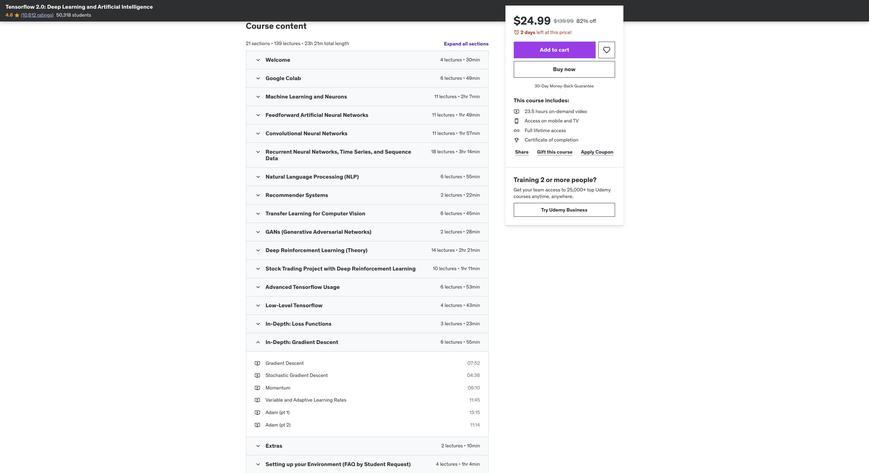 Task type: describe. For each thing, give the bounding box(es) containing it.
55min for natural language processing (nlp)
[[466, 173, 480, 180]]

18 lectures • 3hr 14min
[[431, 149, 480, 155]]

lectures for recurrent neural networks, time series, and sequence data
[[437, 149, 455, 155]]

small image for in-depth: gradient descent
[[255, 339, 261, 346]]

xsmall image left access
[[514, 118, 519, 125]]

30-day money-back guarantee
[[535, 83, 594, 88]]

students
[[72, 12, 91, 18]]

google colab
[[266, 75, 301, 82]]

expand all sections button
[[444, 37, 489, 51]]

• left 23h 21m
[[302, 40, 304, 47]]

2 inside training 2 or more people? get your team access to 25,000+ top udemy courses anytime, anywhere.
[[541, 176, 545, 184]]

certificate
[[525, 137, 548, 143]]

learning up 50,318 students
[[62, 3, 85, 10]]

small image for gans (generative adversarial networks)
[[255, 229, 261, 236]]

lectures for feedforward artificial neural networks
[[437, 112, 455, 118]]

23.5
[[525, 108, 535, 114]]

neural for networks,
[[293, 148, 311, 155]]

content
[[276, 21, 307, 31]]

systems
[[306, 191, 328, 198]]

21min
[[467, 247, 480, 253]]

0 vertical spatial networks
[[343, 111, 369, 118]]

completion
[[554, 137, 579, 143]]

low-level tensorflow
[[266, 302, 323, 309]]

0 horizontal spatial course
[[526, 97, 544, 104]]

demand
[[557, 108, 574, 114]]

1 vertical spatial descent
[[286, 360, 304, 366]]

learning left for
[[289, 210, 312, 217]]

2 vertical spatial tensorflow
[[294, 302, 323, 309]]

language
[[286, 173, 312, 180]]

11:14
[[470, 422, 480, 428]]

1 vertical spatial reinforcement
[[352, 265, 391, 272]]

0 horizontal spatial reinforcement
[[281, 247, 320, 254]]

apply
[[581, 149, 595, 155]]

lectures for machine learning and neurons
[[439, 93, 457, 100]]

1 vertical spatial this
[[547, 149, 556, 155]]

low-
[[266, 302, 279, 309]]

access on mobile and tv
[[525, 118, 579, 124]]

1 6 from the top
[[441, 75, 444, 81]]

small image for low-
[[255, 302, 261, 309]]

1 horizontal spatial artificial
[[301, 111, 323, 118]]

small image for machine learning and neurons
[[255, 93, 261, 100]]

level
[[279, 302, 292, 309]]

advanced
[[266, 283, 292, 290]]

55min for in-depth: gradient descent
[[466, 339, 480, 345]]

machine
[[266, 93, 288, 100]]

buy now button
[[514, 61, 615, 78]]

xsmall image for stochastic gradient descent
[[255, 372, 260, 379]]

full
[[525, 127, 533, 134]]

on
[[542, 118, 547, 124]]

gift
[[537, 149, 546, 155]]

length
[[335, 40, 349, 47]]

xsmall image for 23.5
[[514, 108, 519, 115]]

and up 1) on the left bottom of page
[[284, 397, 292, 403]]

adam (pt 2)
[[266, 422, 291, 428]]

11 for neurons
[[434, 93, 438, 100]]

50,318 students
[[56, 12, 91, 18]]

• left the 139
[[271, 40, 273, 47]]

try udemy business
[[541, 207, 588, 213]]

adam (pt 1)
[[266, 410, 290, 416]]

and inside recurrent neural networks, time series, and sequence data
[[374, 148, 384, 155]]

2)
[[286, 422, 291, 428]]

apply coupon
[[581, 149, 614, 155]]

gift this course
[[537, 149, 573, 155]]

lectures for advanced tensorflow usage
[[445, 284, 462, 290]]

learning down colab
[[289, 93, 313, 100]]

in-depth: gradient descent
[[266, 339, 338, 346]]

2 lectures • 10min
[[441, 443, 480, 449]]

45min
[[466, 210, 480, 216]]

139
[[274, 40, 282, 47]]

anywhere.
[[552, 193, 574, 200]]

and left "neurons"
[[314, 93, 324, 100]]

1hr for convolutional neural networks
[[459, 130, 465, 136]]

3
[[441, 321, 444, 327]]

2 right alarm 'image'
[[521, 29, 524, 35]]

total
[[324, 40, 334, 47]]

lectures for google colab
[[445, 75, 462, 81]]

sequence
[[385, 148, 411, 155]]

10min
[[467, 443, 480, 449]]

• for google colab
[[463, 75, 465, 81]]

82%
[[577, 17, 588, 24]]

recommender systems
[[266, 191, 328, 198]]

get
[[514, 187, 522, 193]]

30min
[[466, 57, 480, 63]]

6 lectures • 55min for natural language processing (nlp)
[[441, 173, 480, 180]]

computer
[[322, 210, 348, 217]]

2 49min from the top
[[466, 112, 480, 118]]

• for machine learning and neurons
[[458, 93, 460, 100]]

1 sections from the left
[[252, 40, 270, 47]]

1 vertical spatial your
[[295, 461, 306, 468]]

(10,612
[[21, 12, 36, 18]]

4 for setting up your environment (faq by student request)
[[436, 461, 439, 468]]

2 vertical spatial 11
[[433, 130, 436, 136]]

11 lectures • 1hr 57min
[[433, 130, 480, 136]]

hours
[[536, 108, 548, 114]]

14 lectures • 2hr 21min
[[431, 247, 480, 253]]

lectures for transfer learning for computer vision
[[445, 210, 462, 216]]

4 lectures • 43min
[[441, 302, 480, 308]]

30-
[[535, 83, 542, 88]]

2 for extras
[[441, 443, 444, 449]]

$24.99
[[514, 14, 551, 28]]

small image for extras
[[255, 443, 261, 450]]

2hr for machine learning and neurons
[[461, 93, 468, 100]]

4 for low-level tensorflow
[[441, 302, 444, 308]]

now
[[565, 66, 576, 73]]

xsmall image for adam (pt 1)
[[255, 410, 260, 416]]

lectures for welcome
[[445, 57, 462, 63]]

add to cart button
[[514, 42, 596, 58]]

• for setting up your environment (faq by student request)
[[459, 461, 461, 468]]

1hr for setting up your environment (faq by student request)
[[462, 461, 468, 468]]

people?
[[572, 176, 597, 184]]

access inside training 2 or more people? get your team access to 25,000+ top udemy courses anytime, anywhere.
[[546, 187, 561, 193]]

transfer
[[266, 210, 287, 217]]

2 vertical spatial xsmall image
[[255, 397, 260, 404]]

stochastic
[[266, 372, 289, 379]]

(generative
[[282, 228, 312, 235]]

expand all sections
[[444, 41, 489, 47]]

lectures for deep reinforcement learning (theory)
[[437, 247, 455, 253]]

udemy inside training 2 or more people? get your team access to 25,000+ top udemy courses anytime, anywhere.
[[596, 187, 611, 193]]

in- for in-depth: loss functions
[[266, 320, 273, 327]]

1 horizontal spatial course
[[557, 149, 573, 155]]

(theory)
[[346, 247, 368, 254]]

colab
[[286, 75, 301, 82]]

data
[[266, 155, 278, 162]]

advanced tensorflow usage
[[266, 283, 340, 290]]

xsmall image for gradient descent
[[255, 360, 260, 367]]

2 for recommender systems
[[441, 192, 444, 198]]

small image for setting up your environment (faq by student request)
[[255, 461, 261, 468]]

access
[[525, 118, 540, 124]]

2 days left at this price!
[[521, 29, 572, 35]]

lectures for extras
[[445, 443, 463, 449]]

depth: for gradient
[[273, 339, 291, 346]]

try
[[541, 207, 548, 213]]

lectures for stock trading project with deep reinforcement learning
[[439, 265, 457, 272]]

small image for convolutional
[[255, 130, 261, 137]]

(nlp)
[[344, 173, 359, 180]]

days
[[525, 29, 536, 35]]

• for in-depth: gradient descent
[[464, 339, 465, 345]]

add to cart
[[540, 46, 569, 53]]

google
[[266, 75, 285, 82]]

and left tv
[[564, 118, 572, 124]]

lectures for setting up your environment (faq by student request)
[[440, 461, 458, 468]]

• for stock trading project with deep reinforcement learning
[[458, 265, 460, 272]]

setting up your environment (faq by student request)
[[266, 461, 411, 468]]

welcome
[[266, 56, 290, 63]]

2 vertical spatial descent
[[310, 372, 328, 379]]

(pt for 2)
[[279, 422, 285, 428]]

small image for google
[[255, 75, 261, 82]]

1 horizontal spatial deep
[[266, 247, 280, 254]]

lectures for gans (generative adversarial networks)
[[445, 229, 462, 235]]

small image for in-
[[255, 321, 261, 327]]

vision
[[349, 210, 365, 217]]

recurrent neural networks, time series, and sequence data
[[266, 148, 411, 162]]



Task type: locate. For each thing, give the bounding box(es) containing it.
deep right with at the left bottom of the page
[[337, 265, 351, 272]]

1 horizontal spatial sections
[[469, 41, 489, 47]]

lectures down 10 lectures • 1hr 11min in the bottom of the page
[[445, 284, 462, 290]]

to
[[552, 46, 558, 53], [562, 187, 566, 193]]

6 for computer
[[441, 210, 444, 216]]

2hr for deep reinforcement learning (theory)
[[459, 247, 466, 253]]

artificial
[[98, 3, 120, 10], [301, 111, 323, 118]]

0 vertical spatial deep
[[47, 3, 61, 10]]

neural down feedforward artificial neural networks
[[304, 130, 321, 137]]

6 up 2 lectures • 22min
[[441, 173, 444, 180]]

depth: for loss
[[273, 320, 291, 327]]

your inside training 2 or more people? get your team access to 25,000+ top udemy courses anytime, anywhere.
[[523, 187, 532, 193]]

• left the 22min at the right of page
[[463, 192, 465, 198]]

lectures up 2 lectures • 28min at the right of page
[[445, 210, 462, 216]]

6 up 11 lectures • 2hr 7min
[[441, 75, 444, 81]]

lectures right the 139
[[283, 40, 301, 47]]

5 6 from the top
[[441, 339, 444, 345]]

student
[[364, 461, 386, 468]]

2 (pt from the top
[[279, 422, 285, 428]]

0 vertical spatial adam
[[266, 410, 278, 416]]

day
[[542, 83, 549, 88]]

variable
[[266, 397, 283, 403]]

deep down gans
[[266, 247, 280, 254]]

sections inside dropdown button
[[469, 41, 489, 47]]

49min up 57min
[[466, 112, 480, 118]]

6 small image from the top
[[255, 284, 261, 291]]

• left the 7min
[[458, 93, 460, 100]]

0 vertical spatial artificial
[[98, 3, 120, 10]]

• left 11min
[[458, 265, 460, 272]]

(10,612 ratings)
[[21, 12, 54, 18]]

1 small image from the top
[[255, 57, 261, 64]]

sections right 21
[[252, 40, 270, 47]]

0 vertical spatial tensorflow
[[6, 3, 35, 10]]

1 (pt from the top
[[279, 410, 285, 416]]

neural inside recurrent neural networks, time series, and sequence data
[[293, 148, 311, 155]]

1 in- from the top
[[266, 320, 273, 327]]

3 small image from the top
[[255, 192, 261, 199]]

0 vertical spatial 55min
[[466, 173, 480, 180]]

depth: left loss
[[273, 320, 291, 327]]

9 small image from the top
[[255, 321, 261, 327]]

lectures up 11 lectures • 2hr 7min
[[445, 75, 462, 81]]

gradient
[[292, 339, 315, 346], [266, 360, 285, 366], [290, 372, 309, 379]]

lectures up 14 lectures • 2hr 21min
[[445, 229, 462, 235]]

1 horizontal spatial reinforcement
[[352, 265, 391, 272]]

0 vertical spatial depth:
[[273, 320, 291, 327]]

tensorflow 2.0: deep learning and artificial intelligence
[[6, 3, 153, 10]]

0 vertical spatial your
[[523, 187, 532, 193]]

1 vertical spatial deep
[[266, 247, 280, 254]]

small image for stock trading project with deep reinforcement learning
[[255, 265, 261, 272]]

1hr for feedforward artificial neural networks
[[459, 112, 465, 118]]

6
[[441, 75, 444, 81], [441, 173, 444, 180], [441, 210, 444, 216], [441, 284, 444, 290], [441, 339, 444, 345]]

0 horizontal spatial to
[[552, 46, 558, 53]]

7 small image from the top
[[255, 247, 261, 254]]

adam for adam (pt 2)
[[266, 422, 278, 428]]

lectures right 18
[[437, 149, 455, 155]]

1 vertical spatial xsmall image
[[514, 127, 519, 134]]

your right up
[[295, 461, 306, 468]]

2 small image from the top
[[255, 93, 261, 100]]

ratings)
[[37, 12, 54, 18]]

• for feedforward artificial neural networks
[[456, 112, 458, 118]]

0 vertical spatial 6 lectures • 55min
[[441, 173, 480, 180]]

adam down variable
[[266, 410, 278, 416]]

• left 45min at the right of page
[[463, 210, 465, 216]]

1 horizontal spatial udemy
[[596, 187, 611, 193]]

lectures up the 18 lectures • 3hr 14min on the top of page
[[438, 130, 455, 136]]

tensorflow up (10,612
[[6, 3, 35, 10]]

course
[[526, 97, 544, 104], [557, 149, 573, 155]]

0 vertical spatial access
[[551, 127, 566, 134]]

at
[[545, 29, 549, 35]]

gradient up stochastic
[[266, 360, 285, 366]]

xsmall image down this
[[514, 108, 519, 115]]

11 up 11 lectures • 1hr 57min
[[432, 112, 436, 118]]

1 vertical spatial 4
[[441, 302, 444, 308]]

and right series,
[[374, 148, 384, 155]]

lectures for low-level tensorflow
[[445, 302, 462, 308]]

gradient down in-depth: loss functions
[[292, 339, 315, 346]]

2 lectures • 22min
[[441, 192, 480, 198]]

stochastic gradient descent
[[266, 372, 328, 379]]

this
[[550, 29, 558, 35], [547, 149, 556, 155]]

1 vertical spatial to
[[562, 187, 566, 193]]

2 55min from the top
[[466, 339, 480, 345]]

1 vertical spatial artificial
[[301, 111, 323, 118]]

this course includes:
[[514, 97, 569, 104]]

training
[[514, 176, 539, 184]]

2 sections from the left
[[469, 41, 489, 47]]

1 vertical spatial neural
[[304, 130, 321, 137]]

1 small image from the top
[[255, 75, 261, 82]]

0 vertical spatial this
[[550, 29, 558, 35]]

4 small image from the top
[[255, 149, 261, 156]]

xsmall image
[[514, 118, 519, 125], [514, 137, 519, 144], [255, 360, 260, 367], [255, 372, 260, 379], [255, 385, 260, 392], [255, 410, 260, 416], [255, 422, 260, 429]]

lectures up 4 lectures • 1hr 4min
[[445, 443, 463, 449]]

• for natural language processing (nlp)
[[464, 173, 465, 180]]

3 small image from the top
[[255, 130, 261, 137]]

to up "anywhere."
[[562, 187, 566, 193]]

2 left the or
[[541, 176, 545, 184]]

2 vertical spatial neural
[[293, 148, 311, 155]]

0 vertical spatial to
[[552, 46, 558, 53]]

share button
[[514, 145, 530, 159]]

xsmall image for full
[[514, 127, 519, 134]]

lectures up "11 lectures • 1hr 49min" on the top of the page
[[439, 93, 457, 100]]

neural down "neurons"
[[324, 111, 342, 118]]

1 horizontal spatial your
[[523, 187, 532, 193]]

(pt left 1) on the left bottom of page
[[279, 410, 285, 416]]

small image for natural
[[255, 173, 261, 180]]

• for transfer learning for computer vision
[[463, 210, 465, 216]]

2 vertical spatial 4
[[436, 461, 439, 468]]

adam down adam (pt 1)
[[266, 422, 278, 428]]

• for extras
[[464, 443, 466, 449]]

small image for transfer
[[255, 210, 261, 217]]

small image for advanced tensorflow usage
[[255, 284, 261, 291]]

1hr left 4min
[[462, 461, 468, 468]]

with
[[324, 265, 336, 272]]

(pt
[[279, 410, 285, 416], [279, 422, 285, 428]]

3hr
[[459, 149, 466, 155]]

0 vertical spatial 49min
[[466, 75, 480, 81]]

1 vertical spatial 2hr
[[459, 247, 466, 253]]

back
[[564, 83, 573, 88]]

• left 10min
[[464, 443, 466, 449]]

lifetime
[[534, 127, 550, 134]]

left
[[537, 29, 544, 35]]

deep up ratings)
[[47, 3, 61, 10]]

xsmall image
[[514, 108, 519, 115], [514, 127, 519, 134], [255, 397, 260, 404]]

1hr
[[459, 112, 465, 118], [459, 130, 465, 136], [461, 265, 467, 272], [462, 461, 468, 468]]

small image for deep
[[255, 247, 261, 254]]

xsmall image left "adam (pt 2)"
[[255, 422, 260, 429]]

descent down functions
[[316, 339, 338, 346]]

0 vertical spatial xsmall image
[[514, 108, 519, 115]]

7 small image from the top
[[255, 339, 261, 346]]

adaptive
[[293, 397, 313, 403]]

share
[[515, 149, 529, 155]]

networks
[[343, 111, 369, 118], [322, 130, 348, 137]]

mobile
[[548, 118, 563, 124]]

• for gans (generative adversarial networks)
[[463, 229, 465, 235]]

6 down the 3 on the right bottom of page
[[441, 339, 444, 345]]

learning left 'rates'
[[314, 397, 333, 403]]

xsmall image for momentum
[[255, 385, 260, 392]]

6 lectures • 55min up 2 lectures • 22min
[[441, 173, 480, 180]]

guarantee
[[574, 83, 594, 88]]

course up 23.5
[[526, 97, 544, 104]]

artificial left intelligence
[[98, 3, 120, 10]]

small image for recommender systems
[[255, 192, 261, 199]]

1 adam from the top
[[266, 410, 278, 416]]

0 vertical spatial 11
[[434, 93, 438, 100]]

artificial up "convolutional neural networks"
[[301, 111, 323, 118]]

0 horizontal spatial artificial
[[98, 3, 120, 10]]

• for recommender systems
[[463, 192, 465, 198]]

feedforward
[[266, 111, 299, 118]]

lectures right 14
[[437, 247, 455, 253]]

53min
[[466, 284, 480, 290]]

0 vertical spatial 2hr
[[461, 93, 468, 100]]

1hr down 11 lectures • 2hr 7min
[[459, 112, 465, 118]]

learning up with at the left bottom of the page
[[321, 247, 345, 254]]

xsmall image left stochastic
[[255, 372, 260, 379]]

all
[[463, 41, 468, 47]]

1hr for stock trading project with deep reinforcement learning
[[461, 265, 467, 272]]

6 lectures • 55min for in-depth: gradient descent
[[441, 339, 480, 345]]

networks up networks,
[[322, 130, 348, 137]]

(pt for 1)
[[279, 410, 285, 416]]

2 6 from the top
[[441, 173, 444, 180]]

6 for descent
[[441, 339, 444, 345]]

1 vertical spatial adam
[[266, 422, 278, 428]]

6 small image from the top
[[255, 210, 261, 217]]

• for in-depth: loss functions
[[463, 321, 465, 327]]

deep reinforcement learning (theory)
[[266, 247, 368, 254]]

2 up 4 lectures • 1hr 4min
[[441, 443, 444, 449]]

lectures down the 2 lectures • 10min
[[440, 461, 458, 468]]

1 vertical spatial networks
[[322, 130, 348, 137]]

0 vertical spatial (pt
[[279, 410, 285, 416]]

0 vertical spatial descent
[[316, 339, 338, 346]]

21 sections • 139 lectures • 23h 21m total length
[[246, 40, 349, 47]]

this right gift
[[547, 149, 556, 155]]

2 horizontal spatial deep
[[337, 265, 351, 272]]

by
[[357, 461, 363, 468]]

11 up "11 lectures • 1hr 49min" on the top of the page
[[434, 93, 438, 100]]

convolutional neural networks
[[266, 130, 348, 137]]

small image for feedforward
[[255, 112, 261, 119]]

0 vertical spatial udemy
[[596, 187, 611, 193]]

• for deep reinforcement learning (theory)
[[456, 247, 458, 253]]

$139.99
[[554, 17, 574, 24]]

natural
[[266, 173, 285, 180]]

1 vertical spatial depth:
[[273, 339, 291, 346]]

1 vertical spatial (pt
[[279, 422, 285, 428]]

small image
[[255, 75, 261, 82], [255, 112, 261, 119], [255, 130, 261, 137], [255, 149, 261, 156], [255, 173, 261, 180], [255, 210, 261, 217], [255, 247, 261, 254], [255, 302, 261, 309], [255, 321, 261, 327]]

in- for in-depth: gradient descent
[[266, 339, 273, 346]]

14min
[[467, 149, 480, 155]]

2 depth: from the top
[[273, 339, 291, 346]]

udemy right top
[[596, 187, 611, 193]]

reinforcement down (generative
[[281, 247, 320, 254]]

certificate of completion
[[525, 137, 579, 143]]

gradient descent
[[266, 360, 304, 366]]

lectures down 6 lectures • 53min
[[445, 302, 462, 308]]

price!
[[560, 29, 572, 35]]

• left 57min
[[456, 130, 458, 136]]

small image
[[255, 57, 261, 64], [255, 93, 261, 100], [255, 192, 261, 199], [255, 229, 261, 236], [255, 265, 261, 272], [255, 284, 261, 291], [255, 339, 261, 346], [255, 443, 261, 450], [255, 461, 261, 468]]

adam for adam (pt 1)
[[266, 410, 278, 416]]

courses
[[514, 193, 531, 200]]

1 vertical spatial gradient
[[266, 360, 285, 366]]

neural
[[324, 111, 342, 118], [304, 130, 321, 137], [293, 148, 311, 155]]

6 down 10 lectures • 1hr 11min in the bottom of the page
[[441, 284, 444, 290]]

• left the 21min
[[456, 247, 458, 253]]

extras
[[266, 443, 282, 449]]

55min
[[466, 173, 480, 180], [466, 339, 480, 345]]

• left 30min
[[463, 57, 465, 63]]

• up 2 lectures • 22min
[[464, 173, 465, 180]]

to inside button
[[552, 46, 558, 53]]

0 horizontal spatial sections
[[252, 40, 270, 47]]

up
[[287, 461, 293, 468]]

(faq
[[343, 461, 355, 468]]

lectures right 10
[[439, 265, 457, 272]]

lectures right the 3 on the right bottom of page
[[445, 321, 462, 327]]

intelligence
[[122, 3, 153, 10]]

networks down "neurons"
[[343, 111, 369, 118]]

lectures down expand on the top of the page
[[445, 57, 462, 63]]

8 small image from the top
[[255, 302, 261, 309]]

lectures for in-depth: gradient descent
[[445, 339, 462, 345]]

deep
[[47, 3, 61, 10], [266, 247, 280, 254], [337, 265, 351, 272]]

usage
[[323, 283, 340, 290]]

1 vertical spatial in-
[[266, 339, 273, 346]]

small image for recurrent
[[255, 149, 261, 156]]

• for convolutional neural networks
[[456, 130, 458, 136]]

0 vertical spatial reinforcement
[[281, 247, 320, 254]]

1 6 lectures • 55min from the top
[[441, 173, 480, 180]]

11 lectures • 1hr 49min
[[432, 112, 480, 118]]

1 55min from the top
[[466, 173, 480, 180]]

natural language processing (nlp)
[[266, 173, 359, 180]]

1 49min from the top
[[466, 75, 480, 81]]

depth: up the gradient descent
[[273, 339, 291, 346]]

access
[[551, 127, 566, 134], [546, 187, 561, 193]]

1 horizontal spatial to
[[562, 187, 566, 193]]

5 small image from the top
[[255, 173, 261, 180]]

1 vertical spatial tensorflow
[[293, 283, 322, 290]]

1hr left 11min
[[461, 265, 467, 272]]

udemy right 'try'
[[549, 207, 566, 213]]

depth:
[[273, 320, 291, 327], [273, 339, 291, 346]]

2 small image from the top
[[255, 112, 261, 119]]

lectures for natural language processing (nlp)
[[445, 173, 462, 180]]

stock
[[266, 265, 281, 272]]

sections right 'all'
[[469, 41, 489, 47]]

lectures for recommender systems
[[445, 192, 462, 198]]

• left 4min
[[459, 461, 461, 468]]

4 small image from the top
[[255, 229, 261, 236]]

1hr left 57min
[[459, 130, 465, 136]]

0 horizontal spatial your
[[295, 461, 306, 468]]

off
[[590, 17, 596, 24]]

udemy
[[596, 187, 611, 193], [549, 207, 566, 213]]

• left '43min'
[[463, 302, 465, 308]]

1 depth: from the top
[[273, 320, 291, 327]]

access down "mobile"
[[551, 127, 566, 134]]

1 vertical spatial 55min
[[466, 339, 480, 345]]

2hr left the 21min
[[459, 247, 466, 253]]

1 vertical spatial 49min
[[466, 112, 480, 118]]

• for low-level tensorflow
[[463, 302, 465, 308]]

xsmall image up share
[[514, 137, 519, 144]]

2 for gans (generative adversarial networks)
[[441, 229, 444, 235]]

1 vertical spatial udemy
[[549, 207, 566, 213]]

1 vertical spatial 6 lectures • 55min
[[441, 339, 480, 345]]

6 for (nlp)
[[441, 173, 444, 180]]

11 for networks
[[432, 112, 436, 118]]

full lifetime access
[[525, 127, 566, 134]]

10 lectures • 1hr 11min
[[433, 265, 480, 272]]

3 6 from the top
[[441, 210, 444, 216]]

this right at
[[550, 29, 558, 35]]

trading
[[282, 265, 302, 272]]

22min
[[466, 192, 480, 198]]

• left the 28min
[[463, 229, 465, 235]]

learning left 10
[[393, 265, 416, 272]]

to inside training 2 or more people? get your team access to 25,000+ top udemy courses anytime, anywhere.
[[562, 187, 566, 193]]

access down the or
[[546, 187, 561, 193]]

• for recurrent neural networks, time series, and sequence data
[[456, 149, 458, 155]]

5 small image from the top
[[255, 265, 261, 272]]

2 lectures • 28min
[[441, 229, 480, 235]]

2 6 lectures • 55min from the top
[[441, 339, 480, 345]]

in- down low-
[[266, 320, 273, 327]]

2 up 6 lectures • 45min
[[441, 192, 444, 198]]

loss
[[292, 320, 304, 327]]

lectures for in-depth: loss functions
[[445, 321, 462, 327]]

video
[[576, 108, 587, 114]]

lectures up 2 lectures • 22min
[[445, 173, 462, 180]]

11 up 18
[[433, 130, 436, 136]]

0 vertical spatial course
[[526, 97, 544, 104]]

cart
[[559, 46, 569, 53]]

gradient down the gradient descent
[[290, 372, 309, 379]]

alarm image
[[514, 29, 519, 35]]

0 vertical spatial gradient
[[292, 339, 315, 346]]

6 lectures • 55min down "3 lectures • 23min"
[[441, 339, 480, 345]]

28min
[[466, 229, 480, 235]]

xsmall image left full
[[514, 127, 519, 134]]

lectures for convolutional neural networks
[[438, 130, 455, 136]]

and up the students
[[87, 3, 97, 10]]

4 for welcome
[[440, 57, 443, 63]]

1 vertical spatial access
[[546, 187, 561, 193]]

2 in- from the top
[[266, 339, 273, 346]]

2 adam from the top
[[266, 422, 278, 428]]

0 vertical spatial 4
[[440, 57, 443, 63]]

0 horizontal spatial udemy
[[549, 207, 566, 213]]

9 small image from the top
[[255, 461, 261, 468]]

xsmall image left variable
[[255, 397, 260, 404]]

3 lectures • 23min
[[441, 321, 480, 327]]

• left 23min
[[463, 321, 465, 327]]

neural for networks
[[304, 130, 321, 137]]

time
[[340, 148, 353, 155]]

xsmall image left adam (pt 1)
[[255, 410, 260, 416]]

• for welcome
[[463, 57, 465, 63]]

recurrent
[[266, 148, 292, 155]]

descent up variable and adaptive learning rates
[[310, 372, 328, 379]]

2 vertical spatial deep
[[337, 265, 351, 272]]

• for advanced tensorflow usage
[[463, 284, 465, 290]]

0 vertical spatial neural
[[324, 111, 342, 118]]

8 small image from the top
[[255, 443, 261, 450]]

2 vertical spatial gradient
[[290, 372, 309, 379]]

lectures up 11 lectures • 1hr 57min
[[437, 112, 455, 118]]

1 vertical spatial 11
[[432, 112, 436, 118]]

networks)
[[344, 228, 372, 235]]

try udemy business link
[[514, 203, 615, 217]]

udemy inside 'link'
[[549, 207, 566, 213]]

0 horizontal spatial deep
[[47, 3, 61, 10]]

wishlist image
[[603, 46, 611, 54]]

request)
[[387, 461, 411, 468]]

7min
[[469, 93, 480, 100]]

11:45
[[470, 397, 480, 403]]

0 vertical spatial in-
[[266, 320, 273, 327]]

$24.99 $139.99 82% off
[[514, 14, 596, 28]]

tensorflow down project
[[293, 283, 322, 290]]

4 6 from the top
[[441, 284, 444, 290]]

11 lectures • 2hr 7min
[[434, 93, 480, 100]]

to left cart
[[552, 46, 558, 53]]

1 vertical spatial course
[[557, 149, 573, 155]]

xsmall image for adam (pt 2)
[[255, 422, 260, 429]]

buy
[[553, 66, 563, 73]]

small image for welcome
[[255, 57, 261, 64]]

xsmall image left the gradient descent
[[255, 360, 260, 367]]

tensorflow down advanced tensorflow usage at the left bottom of page
[[294, 302, 323, 309]]



Task type: vqa. For each thing, say whether or not it's contained in the screenshot.
'courses' in the Insight These Are The Search Keywords That Students Use To Find Existing Courses On Your Topic.
no



